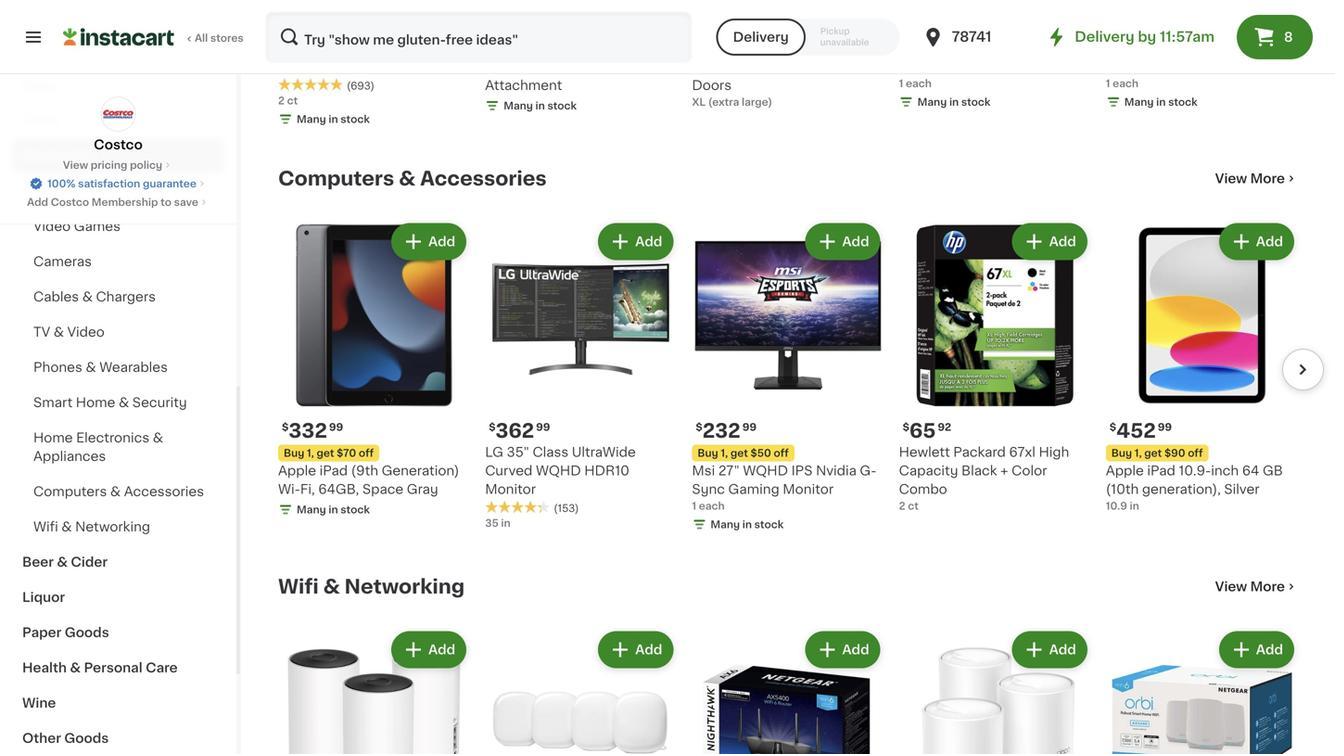 Task type: vqa. For each thing, say whether or not it's contained in the screenshot.
the Halos California Clementines
no



Task type: locate. For each thing, give the bounding box(es) containing it.
1 vertical spatial computers & accessories
[[33, 485, 204, 498]]

cooker down the 'delivery by 11:57am' link in the top right of the page
[[1038, 60, 1086, 73]]

off for apple ipad 10.9-inch 64 gb (10th generation), silver
[[1188, 448, 1203, 458]]

video down the cables & chargers
[[67, 326, 105, 339]]

product group containing 332
[[278, 219, 470, 521]]

99 for 232
[[743, 422, 757, 432]]

each down pro
[[906, 78, 932, 88]]

1 wqhd from the left
[[743, 464, 788, 477]]

1, up ninja at top
[[928, 25, 935, 36]]

2 ipad from the left
[[1148, 464, 1176, 477]]

1 vertical spatial goods
[[64, 732, 109, 745]]

0 horizontal spatial networking
[[75, 520, 150, 533]]

costco down 100% at top
[[51, 197, 89, 207]]

high
[[1039, 446, 1070, 459]]

buy 1, get $90 off
[[1112, 448, 1203, 458]]

1 vertical spatial costco
[[51, 197, 89, 207]]

1, up the foodsaver
[[514, 25, 521, 36]]

each down sync
[[699, 501, 725, 511]]

2 view more link from the top
[[1216, 577, 1298, 596]]

1 vertical spatial view more link
[[1216, 577, 1298, 596]]

2 vertical spatial view
[[1216, 580, 1248, 593]]

232
[[703, 421, 741, 441]]

1, for foodsaver vacuum sealing system with handheld sealer attachment
[[514, 25, 521, 36]]

beer & cider
[[22, 556, 108, 569]]

in down the 'processor'
[[1157, 97, 1166, 107]]

2 inside blendjet 2 portable blender, 2-pack
[[341, 42, 349, 55]]

get up foodi
[[938, 25, 955, 36]]

buy up msi
[[698, 448, 719, 458]]

in right 10.9
[[1130, 501, 1140, 511]]

0 horizontal spatial each
[[699, 501, 725, 511]]

buy up the "blendjet"
[[284, 25, 304, 36]]

1 horizontal spatial 1
[[899, 78, 904, 88]]

0 horizontal spatial wifi & networking link
[[11, 509, 225, 544]]

8 button
[[1237, 15, 1313, 59]]

99 inside the $ 332 99
[[329, 422, 343, 432]]

monitor down ips
[[783, 483, 834, 496]]

apple ipad (9th generation) wi-fi, 64gb, space gray
[[278, 464, 460, 496]]

ipad for 10.9-
[[1148, 464, 1176, 477]]

with down gourmia on the right of page
[[730, 60, 758, 73]]

msi
[[692, 464, 715, 477]]

smart home & security link
[[11, 385, 225, 420]]

1 horizontal spatial wifi & networking
[[278, 577, 465, 596]]

2 ct
[[278, 95, 298, 106]]

stores
[[210, 33, 244, 43]]

1 vertical spatial computers
[[33, 485, 107, 498]]

buy for apple ipad (9th generation) wi-fi, 64gb, space gray
[[284, 448, 304, 458]]

cables & chargers
[[33, 290, 156, 303]]

msi 27" wqhd ips nvidia g- sync gaming monitor 1 each
[[692, 464, 877, 511]]

2 monitor from the left
[[485, 483, 536, 496]]

product group containing 232
[[692, 219, 884, 536]]

ipad
[[320, 464, 348, 477], [1148, 464, 1176, 477]]

1 vertical spatial ct
[[908, 501, 919, 511]]

5 $ from the left
[[1110, 422, 1117, 432]]

0 vertical spatial 2
[[341, 42, 349, 55]]

1 horizontal spatial accessories
[[420, 169, 547, 188]]

1 99 from the left
[[329, 422, 343, 432]]

get for blendjet 2 portable blender, 2-pack
[[317, 25, 334, 36]]

1 vertical spatial more
[[1251, 580, 1286, 593]]

get left the $30
[[731, 25, 748, 36]]

home up the appliances
[[33, 431, 73, 444]]

ipad down buy 1, get $90 off at the bottom of page
[[1148, 464, 1176, 477]]

buy up the foodsaver
[[491, 25, 512, 36]]

stock down the 'foodsaver vacuum sealing system with handheld sealer attachment'
[[548, 100, 577, 111]]

1 horizontal spatial wqhd
[[743, 464, 788, 477]]

$ up the hewlett
[[903, 422, 910, 432]]

$20 up blendjet 2 portable blender, 2-pack
[[337, 25, 357, 36]]

0 horizontal spatial 2
[[278, 95, 285, 106]]

cuisinart variable speed immersion blender with food processor 1 each
[[1106, 23, 1297, 88]]

get up 27"
[[731, 448, 748, 458]]

in inside apple ipad 10.9-inch 64 gb (10th generation), silver 10.9 in
[[1130, 501, 1140, 511]]

$ inside $ 452 99
[[1110, 422, 1117, 432]]

1 vertical spatial video
[[67, 326, 105, 339]]

2 wqhd from the left
[[536, 464, 581, 477]]

$70
[[337, 448, 356, 458]]

0 horizontal spatial delivery
[[733, 31, 789, 44]]

goods right other
[[64, 732, 109, 745]]

1, up the "blendjet"
[[307, 25, 314, 36]]

get for msi 27" wqhd ips nvidia g- sync gaming monitor
[[731, 448, 748, 458]]

0 vertical spatial view more
[[1216, 172, 1286, 185]]

(9th
[[351, 464, 378, 477]]

$20 for buy 1, get $20 off ninja foodi possible cooker pro 8.5-quart multi-cooker 1 each
[[958, 25, 978, 36]]

home down 'phones & wearables'
[[76, 396, 115, 409]]

off right $50
[[774, 448, 789, 458]]

$ inside the $ 65 92
[[903, 422, 910, 432]]

2 apple from the left
[[1106, 464, 1144, 477]]

1 horizontal spatial ct
[[908, 501, 919, 511]]

$20 up foodi
[[958, 25, 978, 36]]

wqhd
[[743, 464, 788, 477], [536, 464, 581, 477]]

view pricing policy
[[63, 160, 162, 170]]

1 inside buy 1, get $20 off ninja foodi possible cooker pro 8.5-quart multi-cooker 1 each
[[899, 78, 904, 88]]

buy 1, get $20 off ninja foodi possible cooker pro 8.5-quart multi-cooker 1 each
[[899, 25, 1086, 88]]

99 inside $ 452 99
[[1158, 422, 1172, 432]]

2 $ from the left
[[696, 422, 703, 432]]

doors
[[692, 79, 732, 92]]

video games
[[33, 220, 121, 233]]

get for apple ipad 10.9-inch 64 gb (10th generation), silver
[[1145, 448, 1162, 458]]

product group containing 452
[[1106, 219, 1298, 513]]

2 horizontal spatial with
[[1233, 42, 1260, 55]]

0 horizontal spatial wifi & networking
[[33, 520, 150, 533]]

0 horizontal spatial with
[[538, 60, 566, 73]]

stock down cuisinart variable speed immersion blender with food processor 1 each
[[1169, 97, 1198, 107]]

buy up ninja at top
[[905, 25, 926, 36]]

ipad for (9th
[[320, 464, 348, 477]]

buy inside buy 1, get $20 off ninja foodi possible cooker pro 8.5-quart multi-cooker 1 each
[[905, 25, 926, 36]]

delivery for delivery by 11:57am
[[1075, 30, 1135, 44]]

each
[[906, 78, 932, 88], [1113, 78, 1139, 88], [699, 501, 725, 511]]

with down the speed
[[1233, 42, 1260, 55]]

1 vertical spatial wifi & networking link
[[278, 575, 465, 598]]

0 horizontal spatial computers & accessories
[[33, 485, 204, 498]]

hewlett packard 67xl high capacity black + color combo 2 ct
[[899, 446, 1070, 511]]

99 inside '$ 232 99'
[[743, 422, 757, 432]]

2 more from the top
[[1251, 580, 1286, 593]]

cooker up multi-
[[1034, 42, 1081, 55]]

1 vertical spatial home
[[33, 431, 73, 444]]

0 vertical spatial video
[[33, 220, 71, 233]]

0 vertical spatial home
[[76, 396, 115, 409]]

$ for 452
[[1110, 422, 1117, 432]]

0 vertical spatial computers & accessories link
[[278, 167, 547, 189]]

french
[[834, 60, 879, 73]]

$ inside $ 362 99
[[489, 422, 496, 432]]

1 view more from the top
[[1216, 172, 1286, 185]]

1 $20 from the left
[[337, 25, 357, 36]]

2 horizontal spatial each
[[1113, 78, 1139, 88]]

get left $25 on the left
[[524, 25, 541, 36]]

0 horizontal spatial ipad
[[320, 464, 348, 477]]

get left "$70"
[[317, 448, 334, 458]]

smart
[[33, 396, 73, 409]]

hewlett
[[899, 446, 950, 459]]

$ up msi
[[696, 422, 703, 432]]

1, for apple ipad 10.9-inch 64 gb (10th generation), silver
[[1135, 448, 1142, 458]]

many in stock
[[918, 97, 991, 107], [1125, 97, 1198, 107], [504, 100, 577, 111], [297, 114, 370, 124], [297, 505, 370, 515], [711, 519, 784, 530]]

0 vertical spatial computers & accessories
[[278, 169, 547, 188]]

phones & wearables
[[33, 361, 168, 374]]

paper
[[22, 626, 61, 639]]

1 view more link from the top
[[1216, 169, 1298, 188]]

apple for apple ipad 10.9-inch 64 gb (10th generation), silver 10.9 in
[[1106, 464, 1144, 477]]

apple up wi-
[[278, 464, 316, 477]]

capacity
[[899, 464, 959, 477]]

each down the 'processor'
[[1113, 78, 1139, 88]]

0 vertical spatial ct
[[287, 95, 298, 106]]

332
[[289, 421, 327, 441]]

99 for 452
[[1158, 422, 1172, 432]]

1 horizontal spatial each
[[906, 78, 932, 88]]

instacart logo image
[[63, 26, 174, 48]]

1 vertical spatial view
[[1216, 172, 1248, 185]]

foodsaver vacuum sealing system with handheld sealer attachment
[[485, 42, 677, 92]]

1 vertical spatial accessories
[[124, 485, 204, 498]]

$90
[[1165, 448, 1186, 458]]

0 vertical spatial view more link
[[1216, 169, 1298, 188]]

1 horizontal spatial xl
[[752, 42, 768, 55]]

1 vertical spatial cooker
[[1038, 60, 1086, 73]]

0 horizontal spatial 1
[[692, 501, 697, 511]]

monitor down curved
[[485, 483, 536, 496]]

1 horizontal spatial $20
[[958, 25, 978, 36]]

apple inside apple ipad 10.9-inch 64 gb (10th generation), silver 10.9 in
[[1106, 464, 1144, 477]]

video
[[33, 220, 71, 233], [67, 326, 105, 339]]

costco link
[[94, 96, 143, 154]]

view more link for wifi & networking
[[1216, 577, 1298, 596]]

3 $ from the left
[[489, 422, 496, 432]]

1 down the 'processor'
[[1106, 78, 1111, 88]]

$ up buy 1, get $90 off at the bottom of page
[[1110, 422, 1117, 432]]

phones & wearables link
[[11, 350, 225, 385]]

362
[[496, 421, 534, 441]]

100% satisfaction guarantee
[[47, 179, 197, 189]]

view for computers & accessories
[[1216, 172, 1248, 185]]

0 horizontal spatial wifi
[[33, 520, 58, 533]]

1, down the $ 332 99
[[307, 448, 314, 458]]

many down fi,
[[297, 505, 326, 515]]

many
[[918, 97, 947, 107], [1125, 97, 1154, 107], [504, 100, 533, 111], [297, 114, 326, 124], [297, 505, 326, 515], [711, 519, 740, 530]]

home
[[76, 396, 115, 409], [33, 431, 73, 444]]

99 up the buy 1, get $70 off
[[329, 422, 343, 432]]

food
[[1264, 42, 1297, 55]]

0 vertical spatial costco
[[94, 138, 143, 151]]

1 horizontal spatial apple
[[1106, 464, 1144, 477]]

product group containing 362
[[485, 219, 677, 531]]

0 horizontal spatial accessories
[[124, 485, 204, 498]]

$ for 65
[[903, 422, 910, 432]]

off for msi 27" wqhd ips nvidia g- sync gaming monitor
[[774, 448, 789, 458]]

2 99 from the left
[[743, 422, 757, 432]]

monitor
[[783, 483, 834, 496], [485, 483, 536, 496]]

2 down 2-
[[278, 95, 285, 106]]

delivery up single-
[[733, 31, 789, 44]]

1, for apple ipad (9th generation) wi-fi, 64gb, space gray
[[307, 448, 314, 458]]

buy down 452
[[1112, 448, 1133, 458]]

1 $ from the left
[[282, 422, 289, 432]]

1 more from the top
[[1251, 172, 1286, 185]]

in down 8.5-
[[950, 97, 959, 107]]

computers down 2 ct
[[278, 169, 394, 188]]

many in stock down the 'processor'
[[1125, 97, 1198, 107]]

buy for apple ipad 10.9-inch 64 gb (10th generation), silver
[[1112, 448, 1133, 458]]

product group
[[278, 219, 470, 521], [485, 219, 677, 531], [692, 219, 884, 536], [899, 219, 1091, 513], [1106, 219, 1298, 513], [278, 627, 470, 754], [485, 627, 677, 754], [692, 627, 884, 754], [899, 627, 1091, 754], [1106, 627, 1298, 754]]

combo
[[899, 483, 948, 496]]

$ up the buy 1, get $70 off
[[282, 422, 289, 432]]

0 horizontal spatial costco
[[51, 197, 89, 207]]

goods
[[65, 626, 109, 639], [64, 732, 109, 745]]

buy up gourmia on the right of page
[[698, 25, 719, 36]]

0 vertical spatial computers
[[278, 169, 394, 188]]

2 horizontal spatial 2
[[899, 501, 906, 511]]

1, down 452
[[1135, 448, 1142, 458]]

each inside buy 1, get $20 off ninja foodi possible cooker pro 8.5-quart multi-cooker 1 each
[[906, 78, 932, 88]]

0 horizontal spatial wqhd
[[536, 464, 581, 477]]

$ up the lg
[[489, 422, 496, 432]]

1 horizontal spatial home
[[76, 396, 115, 409]]

delivery inside button
[[733, 31, 789, 44]]

wine link
[[11, 685, 225, 721]]

2 horizontal spatial 1
[[1106, 78, 1111, 88]]

1 ipad from the left
[[320, 464, 348, 477]]

1 monitor from the left
[[783, 483, 834, 496]]

costco up view pricing policy link
[[94, 138, 143, 151]]

1 horizontal spatial monitor
[[783, 483, 834, 496]]

Search field
[[267, 13, 691, 61]]

1 horizontal spatial computers & accessories
[[278, 169, 547, 188]]

0 horizontal spatial monitor
[[485, 483, 536, 496]]

lg
[[485, 446, 504, 459]]

2 inside "hewlett packard 67xl high capacity black + color combo 2 ct"
[[899, 501, 906, 511]]

ct down 2-
[[287, 95, 298, 106]]

0 vertical spatial wifi & networking link
[[11, 509, 225, 544]]

off for foodsaver vacuum sealing system with handheld sealer attachment
[[566, 25, 581, 36]]

0 horizontal spatial xl
[[692, 97, 706, 107]]

3 99 from the left
[[536, 422, 550, 432]]

wifi
[[33, 520, 58, 533], [278, 577, 319, 596]]

1 down sync
[[692, 501, 697, 511]]

view for wifi & networking
[[1216, 580, 1248, 593]]

1 horizontal spatial wifi & networking link
[[278, 575, 465, 598]]

wqhd down class
[[536, 464, 581, 477]]

view more for networking
[[1216, 580, 1286, 593]]

electronics down smart home & security at the bottom left
[[76, 431, 149, 444]]

get for apple ipad (9th generation) wi-fi, 64gb, space gray
[[317, 448, 334, 458]]

None search field
[[265, 11, 692, 63]]

0 horizontal spatial $20
[[337, 25, 357, 36]]

0 vertical spatial wifi
[[33, 520, 58, 533]]

$ for 232
[[696, 422, 703, 432]]

delivery
[[1075, 30, 1135, 44], [733, 31, 789, 44]]

delivery button
[[717, 19, 806, 56]]

4 99 from the left
[[1158, 422, 1172, 432]]

4 $ from the left
[[903, 422, 910, 432]]

ipad inside apple ipad 10.9-inch 64 gb (10th generation), silver 10.9 in
[[1148, 464, 1176, 477]]

(10th
[[1106, 483, 1139, 496]]

single-
[[761, 60, 807, 73]]

goods inside paper goods link
[[65, 626, 109, 639]]

buy 1, get $25 off
[[491, 25, 581, 36]]

networking
[[75, 520, 150, 533], [345, 577, 465, 596]]

xl down the $30
[[752, 42, 768, 55]]

100% satisfaction guarantee button
[[29, 173, 208, 191]]

1 vertical spatial electronics
[[76, 431, 149, 444]]

with up attachment
[[538, 60, 566, 73]]

1 vertical spatial view more
[[1216, 580, 1286, 593]]

99 inside $ 362 99
[[536, 422, 550, 432]]

99 up buy 1, get $50 off
[[743, 422, 757, 432]]

off right $25 on the left
[[566, 25, 581, 36]]

0 horizontal spatial computers & accessories link
[[11, 474, 225, 509]]

get up the "blendjet"
[[317, 25, 334, 36]]

wqhd inside the lg 35" class ultrawide curved wqhd hdr10 monitor
[[536, 464, 581, 477]]

★★★★★
[[278, 78, 343, 91], [278, 78, 343, 91], [485, 501, 550, 514], [485, 501, 550, 514]]

pack
[[292, 60, 323, 73]]

electronics inside home electronics & appliances
[[76, 431, 149, 444]]

1 horizontal spatial with
[[730, 60, 758, 73]]

$ for 362
[[489, 422, 496, 432]]

pro
[[899, 60, 929, 73]]

processor
[[1106, 60, 1172, 73]]

in right 35
[[501, 518, 511, 528]]

off up 10.9-
[[1188, 448, 1203, 458]]

0 vertical spatial more
[[1251, 172, 1286, 185]]

digital
[[772, 42, 814, 55]]

video down audio
[[33, 220, 71, 233]]

off up portable
[[360, 25, 375, 36]]

get left $90
[[1145, 448, 1162, 458]]

2 down combo
[[899, 501, 906, 511]]

1 down pro
[[899, 78, 904, 88]]

stock down gaming
[[755, 519, 784, 530]]

$30
[[751, 25, 772, 36]]

stock down 64gb,
[[341, 505, 370, 515]]

$20 inside buy 1, get $20 off ninja foodi possible cooker pro 8.5-quart multi-cooker 1 each
[[958, 25, 978, 36]]

1 goods from the top
[[65, 626, 109, 639]]

1 vertical spatial wifi
[[278, 577, 319, 596]]

0 vertical spatial goods
[[65, 626, 109, 639]]

0 horizontal spatial computers
[[33, 485, 107, 498]]

1 horizontal spatial 2
[[341, 42, 349, 55]]

blendjet
[[278, 42, 337, 55]]

$ inside '$ 232 99'
[[696, 422, 703, 432]]

electronics
[[22, 149, 98, 162], [76, 431, 149, 444]]

packard
[[954, 446, 1006, 459]]

$20
[[337, 25, 357, 36], [958, 25, 978, 36]]

0 horizontal spatial home
[[33, 431, 73, 444]]

many down sync
[[711, 519, 740, 530]]

2 goods from the top
[[64, 732, 109, 745]]

2 down buy 1, get $20 off
[[341, 42, 349, 55]]

paper goods link
[[11, 615, 225, 650]]

buy down "332"
[[284, 448, 304, 458]]

$20 for buy 1, get $20 off
[[337, 25, 357, 36]]

0 vertical spatial electronics
[[22, 149, 98, 162]]

1 horizontal spatial ipad
[[1148, 464, 1176, 477]]

apple up (10th
[[1106, 464, 1144, 477]]

with inside cuisinart variable speed immersion blender with food processor 1 each
[[1233, 42, 1260, 55]]

delivery left by
[[1075, 30, 1135, 44]]

1, for blendjet 2 portable blender, 2-pack
[[307, 25, 314, 36]]

2 view more from the top
[[1216, 580, 1286, 593]]

computers & accessories inside computers & accessories link
[[33, 485, 204, 498]]

0 vertical spatial view
[[63, 160, 88, 170]]

0 horizontal spatial apple
[[278, 464, 316, 477]]

99 up buy 1, get $90 off at the bottom of page
[[1158, 422, 1172, 432]]

many down 2 ct
[[297, 114, 326, 124]]

computers down the appliances
[[33, 485, 107, 498]]

8
[[1285, 31, 1293, 44]]

1 apple from the left
[[278, 464, 316, 477]]

video inside "link"
[[67, 326, 105, 339]]

electronics up 100% at top
[[22, 149, 98, 162]]

each inside msi 27" wqhd ips nvidia g- sync gaming monitor 1 each
[[699, 501, 725, 511]]

off up possible
[[981, 25, 996, 36]]

99 up class
[[536, 422, 550, 432]]

policy
[[130, 160, 162, 170]]

1,
[[307, 25, 314, 36], [721, 25, 728, 36], [514, 25, 521, 36], [928, 25, 935, 36], [307, 448, 314, 458], [721, 448, 728, 458], [1135, 448, 1142, 458]]

1 vertical spatial networking
[[345, 577, 465, 596]]

$ inside the $ 332 99
[[282, 422, 289, 432]]

costco logo image
[[101, 96, 136, 132]]

goods inside "other goods" link
[[64, 732, 109, 745]]

0 vertical spatial cooker
[[1034, 42, 1081, 55]]

off up the (9th in the bottom left of the page
[[359, 448, 374, 458]]

wqhd down $50
[[743, 464, 788, 477]]

many down attachment
[[504, 100, 533, 111]]

1 horizontal spatial delivery
[[1075, 30, 1135, 44]]

& inside home electronics & appliances
[[153, 431, 163, 444]]

costco
[[94, 138, 143, 151], [51, 197, 89, 207]]

ipad inside apple ipad (9th generation) wi-fi, 64gb, space gray
[[320, 464, 348, 477]]

1 horizontal spatial wifi
[[278, 577, 319, 596]]

ipad down the buy 1, get $70 off
[[320, 464, 348, 477]]

1 horizontal spatial costco
[[94, 138, 143, 151]]

100%
[[47, 179, 76, 189]]

2 $20 from the left
[[958, 25, 978, 36]]

ct down combo
[[908, 501, 919, 511]]

2 vertical spatial 2
[[899, 501, 906, 511]]

xl down doors
[[692, 97, 706, 107]]

apple inside apple ipad (9th generation) wi-fi, 64gb, space gray
[[278, 464, 316, 477]]

lg 35" class ultrawide curved wqhd hdr10 monitor
[[485, 446, 636, 496]]

1 horizontal spatial networking
[[345, 577, 465, 596]]

goods up health & personal care
[[65, 626, 109, 639]]



Task type: describe. For each thing, give the bounding box(es) containing it.
off for blendjet 2 portable blender, 2-pack
[[360, 25, 375, 36]]

65
[[910, 421, 936, 441]]

buy for blendjet 2 portable blender, 2-pack
[[284, 25, 304, 36]]

0 vertical spatial accessories
[[420, 169, 547, 188]]

wine
[[22, 697, 56, 710]]

many down 8.5-
[[918, 97, 947, 107]]

0 horizontal spatial ct
[[287, 95, 298, 106]]

blender
[[1179, 42, 1229, 55]]

buy for foodsaver vacuum sealing system with handheld sealer attachment
[[491, 25, 512, 36]]

generation),
[[1143, 483, 1221, 496]]

goods for paper goods
[[65, 626, 109, 639]]

g-
[[860, 464, 877, 477]]

get for foodsaver vacuum sealing system with handheld sealer attachment
[[524, 25, 541, 36]]

in down 64gb,
[[329, 505, 338, 515]]

delivery by 11:57am link
[[1046, 26, 1215, 48]]

cameras link
[[11, 244, 225, 279]]

get inside buy 1, get $20 off ninja foodi possible cooker pro 8.5-quart multi-cooker 1 each
[[938, 25, 955, 36]]

smart home & security
[[33, 396, 187, 409]]

vacuum
[[558, 42, 611, 55]]

1, inside buy 1, get $20 off ninja foodi possible cooker pro 8.5-quart multi-cooker 1 each
[[928, 25, 935, 36]]

to
[[161, 197, 172, 207]]

many in stock down 64gb,
[[297, 505, 370, 515]]

cables & chargers link
[[11, 279, 225, 314]]

generation)
[[382, 464, 460, 477]]

many in stock down gaming
[[711, 519, 784, 530]]

buy 1, get $70 off
[[284, 448, 374, 458]]

cuisinart
[[1106, 23, 1165, 36]]

35
[[485, 518, 499, 528]]

1 vertical spatial 2
[[278, 95, 285, 106]]

other goods link
[[11, 721, 225, 754]]

0 vertical spatial networking
[[75, 520, 150, 533]]

health
[[22, 661, 67, 674]]

ultrawide
[[572, 446, 636, 459]]

off inside buy 1, get $20 off ninja foodi possible cooker pro 8.5-quart multi-cooker 1 each
[[981, 25, 996, 36]]

satisfaction
[[78, 179, 140, 189]]

hdr10
[[585, 464, 630, 477]]

& inside 'link'
[[82, 290, 93, 303]]

phones
[[33, 361, 82, 374]]

all stores link
[[63, 11, 245, 63]]

stock down (693)
[[341, 114, 370, 124]]

electronics link
[[11, 138, 225, 173]]

nvidia
[[816, 464, 857, 477]]

1 vertical spatial wifi & networking
[[278, 577, 465, 596]]

$50
[[751, 448, 772, 458]]

pricing
[[91, 160, 127, 170]]

1 vertical spatial computers & accessories link
[[11, 474, 225, 509]]

product group containing 65
[[899, 219, 1091, 513]]

variable
[[1168, 23, 1220, 36]]

cables
[[33, 290, 79, 303]]

view more for accessories
[[1216, 172, 1286, 185]]

monitor inside the lg 35" class ultrawide curved wqhd hdr10 monitor
[[485, 483, 536, 496]]

beer
[[22, 556, 54, 569]]

guarantee
[[143, 179, 197, 189]]

in down attachment
[[536, 100, 545, 111]]

0 vertical spatial xl
[[752, 42, 768, 55]]

$25
[[544, 25, 564, 36]]

all stores
[[195, 33, 244, 43]]

each inside cuisinart variable speed immersion blender with food processor 1 each
[[1113, 78, 1139, 88]]

$ 362 99
[[489, 421, 550, 441]]

goods for other goods
[[64, 732, 109, 745]]

1 inside cuisinart variable speed immersion blender with food processor 1 each
[[1106, 78, 1111, 88]]

delivery for delivery
[[733, 31, 789, 44]]

ips
[[792, 464, 813, 477]]

gourmia
[[692, 42, 748, 55]]

audio link
[[11, 173, 225, 209]]

gb
[[1263, 464, 1284, 477]]

care
[[146, 661, 178, 674]]

sync
[[692, 483, 725, 496]]

$49.75 element
[[1106, 0, 1298, 20]]

blendjet 2 portable blender, 2-pack
[[278, 42, 464, 73]]

buy for msi 27" wqhd ips nvidia g- sync gaming monitor
[[698, 448, 719, 458]]

service type group
[[717, 19, 900, 56]]

35"
[[507, 446, 530, 459]]

floral link
[[11, 103, 225, 138]]

foodsaver
[[485, 42, 555, 55]]

ct inside "hewlett packard 67xl high capacity black + color combo 2 ct"
[[908, 501, 919, 511]]

in down blendjet 2 portable blender, 2-pack
[[329, 114, 338, 124]]

gaming
[[729, 483, 780, 496]]

class
[[533, 446, 569, 459]]

2-
[[278, 60, 292, 73]]

1 inside msi 27" wqhd ips nvidia g- sync gaming monitor 1 each
[[692, 501, 697, 511]]

fryer
[[838, 42, 872, 55]]

452
[[1117, 421, 1156, 441]]

99 for 362
[[536, 422, 550, 432]]

apple for apple ipad (9th generation) wi-fi, 64gb, space gray
[[278, 464, 316, 477]]

oven
[[692, 60, 727, 73]]

1 horizontal spatial computers
[[278, 169, 394, 188]]

many down the 'processor'
[[1125, 97, 1154, 107]]

gray
[[407, 483, 438, 496]]

off for apple ipad (9th generation) wi-fi, 64gb, space gray
[[359, 448, 374, 458]]

in down gaming
[[743, 519, 752, 530]]

view pricing policy link
[[63, 158, 174, 173]]

other
[[22, 732, 61, 745]]

item carousel region
[[252, 212, 1324, 546]]

(extra
[[708, 97, 740, 107]]

space
[[362, 483, 404, 496]]

stock down quart
[[962, 97, 991, 107]]

& inside "link"
[[54, 326, 64, 339]]

$ 452 99
[[1110, 421, 1172, 441]]

$ 332 99
[[282, 421, 343, 441]]

many in stock down 8.5-
[[918, 97, 991, 107]]

many in stock down attachment
[[504, 100, 577, 111]]

sealing
[[614, 42, 662, 55]]

$ 232 99
[[696, 421, 757, 441]]

64
[[1243, 464, 1260, 477]]

wqhd inside msi 27" wqhd ips nvidia g- sync gaming monitor 1 each
[[743, 464, 788, 477]]

add costco membership to save
[[27, 197, 198, 207]]

audio
[[33, 185, 71, 198]]

handheld
[[569, 60, 632, 73]]

home electronics & appliances link
[[11, 420, 225, 474]]

delivery by 11:57am
[[1075, 30, 1215, 44]]

floral
[[22, 114, 59, 127]]

fi,
[[300, 483, 315, 496]]

monitor inside msi 27" wqhd ips nvidia g- sync gaming monitor 1 each
[[783, 483, 834, 496]]

with inside gourmia xl digital air fryer oven with single-pull french doors xl (extra large)
[[730, 60, 758, 73]]

35 in
[[485, 518, 511, 528]]

1 vertical spatial xl
[[692, 97, 706, 107]]

sealer
[[636, 60, 677, 73]]

$ for 332
[[282, 422, 289, 432]]

1 horizontal spatial computers & accessories link
[[278, 167, 547, 189]]

liquor
[[22, 591, 65, 604]]

attachment
[[485, 79, 562, 92]]

1, for msi 27" wqhd ips nvidia g- sync gaming monitor
[[721, 448, 728, 458]]

home inside home electronics & appliances
[[33, 431, 73, 444]]

health & personal care link
[[11, 650, 225, 685]]

99 for 332
[[329, 422, 343, 432]]

10.9-
[[1179, 464, 1212, 477]]

curved
[[485, 464, 533, 477]]

possible
[[976, 42, 1031, 55]]

view more link for computers & accessories
[[1216, 169, 1298, 188]]

many in stock down (693)
[[297, 114, 370, 124]]

0 vertical spatial wifi & networking
[[33, 520, 150, 533]]

with inside the 'foodsaver vacuum sealing system with handheld sealer attachment'
[[538, 60, 566, 73]]

more for computers & accessories
[[1251, 172, 1286, 185]]

foodi
[[936, 42, 972, 55]]

more for wifi & networking
[[1251, 580, 1286, 593]]

1, up gourmia on the right of page
[[721, 25, 728, 36]]

costco inside add costco membership to save link
[[51, 197, 89, 207]]

67xl
[[1009, 446, 1036, 459]]

off right the $30
[[774, 25, 789, 36]]

11:57am
[[1160, 30, 1215, 44]]

air
[[817, 42, 834, 55]]

cider
[[71, 556, 108, 569]]

buy 1, get $50 off
[[698, 448, 789, 458]]

black
[[962, 464, 998, 477]]

baby link
[[11, 68, 225, 103]]

health & personal care
[[22, 661, 178, 674]]

electronics inside electronics link
[[22, 149, 98, 162]]

all
[[195, 33, 208, 43]]



